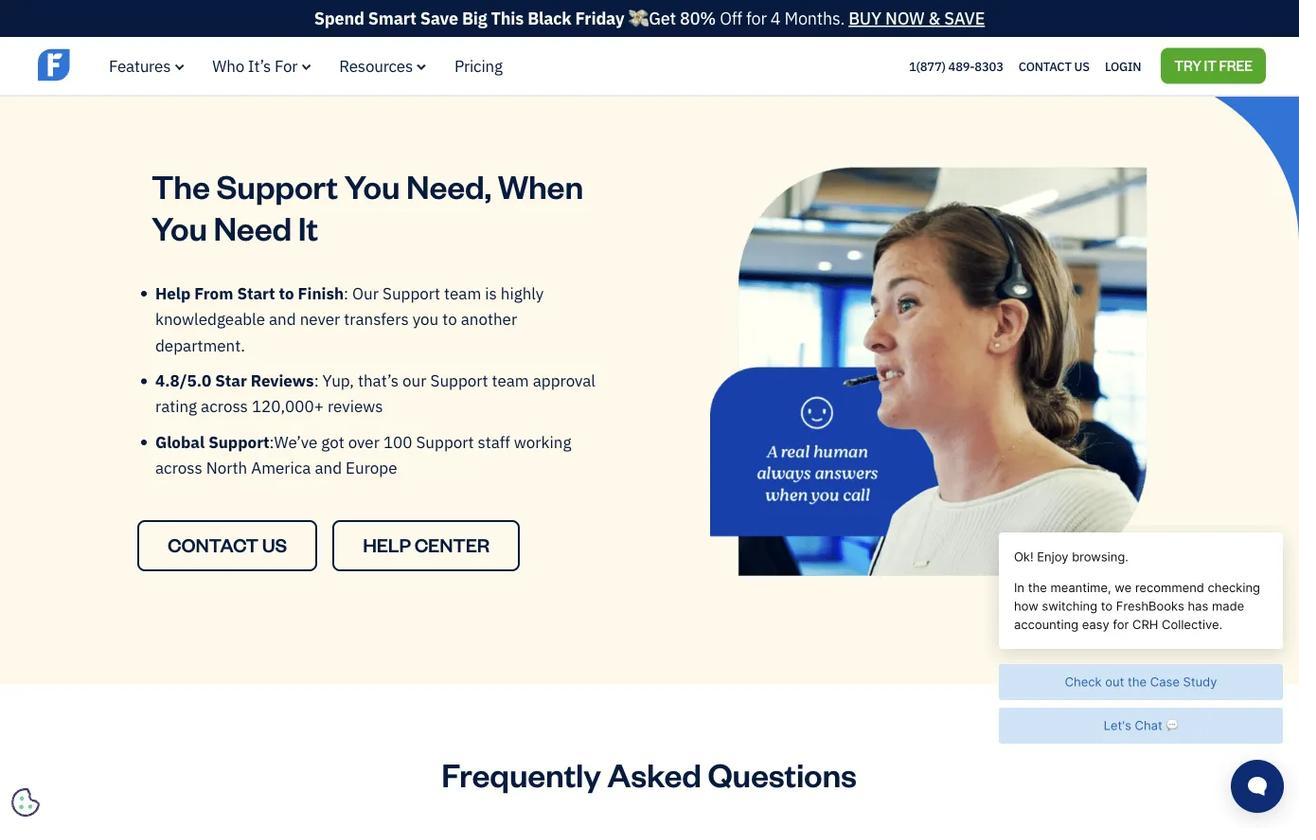 Task type: vqa. For each thing, say whether or not it's contained in the screenshot.
The Support You Need, When You Need It
yes



Task type: locate. For each thing, give the bounding box(es) containing it.
to right you
[[443, 308, 457, 329]]

1 horizontal spatial team
[[492, 370, 529, 391]]

: inside : yup, that's our support team approval rating across 120,000+ reviews
[[314, 370, 319, 391]]

to
[[279, 282, 294, 303], [443, 308, 457, 329]]

support inside : our support team is highly knowledgeable and never transfers you to another department.
[[383, 282, 441, 303]]

help center
[[363, 533, 490, 557]]

cookie preferences image
[[11, 788, 40, 817]]

questions
[[708, 753, 857, 796]]

and inside :we've got over 100 support staff working across north america and europe
[[315, 457, 342, 478]]

pricing link
[[455, 55, 503, 76]]

0 horizontal spatial you
[[152, 206, 207, 248]]

0 vertical spatial and
[[269, 308, 296, 329]]

support inside the support you need, when you need it
[[216, 164, 338, 207]]

0 horizontal spatial team
[[444, 282, 482, 303]]

across down star
[[201, 396, 248, 417]]

america
[[251, 457, 311, 478]]

: inside : our support team is highly knowledgeable and never transfers you to another department.
[[344, 282, 349, 303]]

working
[[514, 431, 572, 452]]

1 horizontal spatial and
[[315, 457, 342, 478]]

1 vertical spatial and
[[315, 457, 342, 478]]

pricing
[[455, 55, 503, 76]]

489-
[[949, 58, 975, 74]]

you
[[344, 164, 400, 207], [152, 206, 207, 248]]

0 horizontal spatial and
[[269, 308, 296, 329]]

across down global
[[155, 457, 203, 478]]

: left our
[[344, 282, 349, 303]]

: yup, that's our support team approval rating across 120,000+ reviews
[[155, 370, 596, 417]]

:
[[344, 282, 349, 303], [314, 370, 319, 391]]

4.8/5.0 star reviews
[[155, 370, 314, 391]]

you up help
[[152, 206, 207, 248]]

login link
[[1106, 54, 1142, 78]]

&
[[929, 7, 941, 29]]

now
[[886, 7, 925, 29]]

1(877) 489-8303
[[909, 58, 1004, 74]]

for
[[275, 55, 298, 76]]

:we've
[[270, 431, 318, 452]]

to inside : our support team is highly knowledgeable and never transfers you to another department.
[[443, 308, 457, 329]]

highly
[[501, 282, 544, 303]]

: left yup,
[[314, 370, 319, 391]]

0 vertical spatial to
[[279, 282, 294, 303]]

1 vertical spatial to
[[443, 308, 457, 329]]

to right "start"
[[279, 282, 294, 303]]

try
[[1175, 56, 1202, 74]]

you right "it"
[[344, 164, 400, 207]]

1 horizontal spatial :
[[344, 282, 349, 303]]

1 horizontal spatial to
[[443, 308, 457, 329]]

is
[[485, 282, 497, 303]]

asked
[[608, 753, 702, 796]]

100
[[384, 431, 413, 452]]

0 horizontal spatial to
[[279, 282, 294, 303]]

0 vertical spatial across
[[201, 396, 248, 417]]

spend smart save big this black friday 💸 get 80% off for 4 months. buy now & save
[[314, 7, 985, 29]]

contact us
[[1019, 58, 1090, 74]]

the
[[152, 164, 210, 207]]

save
[[945, 7, 985, 29]]

and down got
[[315, 457, 342, 478]]

across inside : yup, that's our support team approval rating across 120,000+ reviews
[[201, 396, 248, 417]]

80%
[[680, 7, 716, 29]]

0 vertical spatial team
[[444, 282, 482, 303]]

team inside : yup, that's our support team approval rating across 120,000+ reviews
[[492, 370, 529, 391]]

and down "start"
[[269, 308, 296, 329]]

try it free
[[1175, 56, 1253, 74]]

reviews
[[328, 396, 383, 417]]

us
[[1075, 58, 1090, 74]]

help center link
[[333, 520, 520, 572]]

this
[[491, 7, 524, 29]]

1 vertical spatial team
[[492, 370, 529, 391]]

support
[[216, 164, 338, 207], [383, 282, 441, 303], [431, 370, 488, 391], [209, 431, 270, 452], [416, 431, 474, 452]]

it
[[298, 206, 318, 248]]

team
[[444, 282, 482, 303], [492, 370, 529, 391]]

need
[[214, 206, 292, 248]]

1 vertical spatial across
[[155, 457, 203, 478]]

team left is
[[444, 282, 482, 303]]

team left approval
[[492, 370, 529, 391]]

0 vertical spatial :
[[344, 282, 349, 303]]

across inside :we've got over 100 support staff working across north america and europe
[[155, 457, 203, 478]]

1 vertical spatial :
[[314, 370, 319, 391]]

contact us link
[[1019, 54, 1090, 78]]

knowledgeable
[[155, 308, 265, 329]]

it
[[1205, 56, 1217, 74]]

and
[[269, 308, 296, 329], [315, 457, 342, 478]]

across
[[201, 396, 248, 417], [155, 457, 203, 478]]

reviews
[[251, 370, 314, 391]]

staff
[[478, 431, 510, 452]]

support inside : yup, that's our support team approval rating across 120,000+ reviews
[[431, 370, 488, 391]]

resources link
[[339, 55, 426, 76]]

0 horizontal spatial :
[[314, 370, 319, 391]]

help
[[363, 533, 411, 557]]

: for 4.8/5.0 star reviews
[[314, 370, 319, 391]]

who it's for link
[[212, 55, 311, 76]]

features link
[[109, 55, 184, 76]]

login
[[1106, 58, 1142, 74]]



Task type: describe. For each thing, give the bounding box(es) containing it.
partner with freshbooks image
[[152, 0, 589, 5]]

the support you need, when you need it
[[152, 164, 584, 248]]

when
[[498, 164, 584, 207]]

free
[[1220, 56, 1253, 74]]

for
[[747, 7, 767, 29]]

8303
[[975, 58, 1004, 74]]

you
[[413, 308, 439, 329]]

spend
[[314, 7, 365, 29]]

help from start to finish
[[155, 282, 344, 303]]

department.
[[155, 334, 245, 355]]

get
[[649, 7, 676, 29]]

help
[[155, 282, 191, 303]]

never
[[300, 308, 340, 329]]

and inside : our support team is highly knowledgeable and never transfers you to another department.
[[269, 308, 296, 329]]

frequently
[[442, 753, 601, 796]]

finish
[[298, 282, 344, 303]]

features
[[109, 55, 171, 76]]

our
[[403, 370, 427, 391]]

global support
[[155, 431, 270, 452]]

contact us
[[168, 533, 287, 557]]

contact
[[1019, 58, 1072, 74]]

got
[[321, 431, 345, 452]]

off
[[720, 7, 743, 29]]

save
[[420, 7, 458, 29]]

months.
[[785, 7, 845, 29]]

transfers
[[344, 308, 409, 329]]

4
[[771, 7, 781, 29]]

contact
[[168, 533, 259, 557]]

buy now & save link
[[849, 7, 985, 29]]

over
[[348, 431, 380, 452]]

resources
[[339, 55, 413, 76]]

support inside :we've got over 100 support staff working across north america and europe
[[416, 431, 474, 452]]

global
[[155, 431, 205, 452]]

who
[[212, 55, 244, 76]]

our
[[353, 282, 379, 303]]

black
[[528, 7, 572, 29]]

center
[[415, 533, 490, 557]]

rating
[[155, 396, 197, 417]]

yup,
[[323, 370, 354, 391]]

smart
[[368, 7, 417, 29]]

cookie consent banner dialog
[[14, 595, 298, 814]]

1 horizontal spatial you
[[344, 164, 400, 207]]

💸
[[629, 7, 645, 29]]

approval
[[533, 370, 596, 391]]

120,000+
[[252, 396, 324, 417]]

it's
[[248, 55, 271, 76]]

frequently asked questions
[[442, 753, 857, 796]]

another
[[461, 308, 517, 329]]

team inside : our support team is highly knowledgeable and never transfers you to another department.
[[444, 282, 482, 303]]

us
[[262, 533, 287, 557]]

:we've got over 100 support staff working across north america and europe
[[155, 431, 572, 478]]

star
[[215, 370, 247, 391]]

: our support team is highly knowledgeable and never transfers you to another department.
[[155, 282, 544, 355]]

contact us link
[[137, 520, 318, 572]]

start
[[237, 282, 275, 303]]

big
[[462, 7, 487, 29]]

europe
[[346, 457, 397, 478]]

friday
[[576, 7, 625, 29]]

freshbooks logo image
[[38, 47, 185, 83]]

from
[[195, 282, 233, 303]]

1(877)
[[909, 58, 946, 74]]

that's
[[358, 370, 399, 391]]

who it's for
[[212, 55, 298, 76]]

1(877) 489-8303 link
[[909, 58, 1004, 74]]

buy
[[849, 7, 882, 29]]

4.8/5.0
[[155, 370, 211, 391]]

try it free link
[[1162, 48, 1267, 84]]

north
[[206, 457, 248, 478]]

need,
[[406, 164, 492, 207]]

: for help from start to finish
[[344, 282, 349, 303]]



